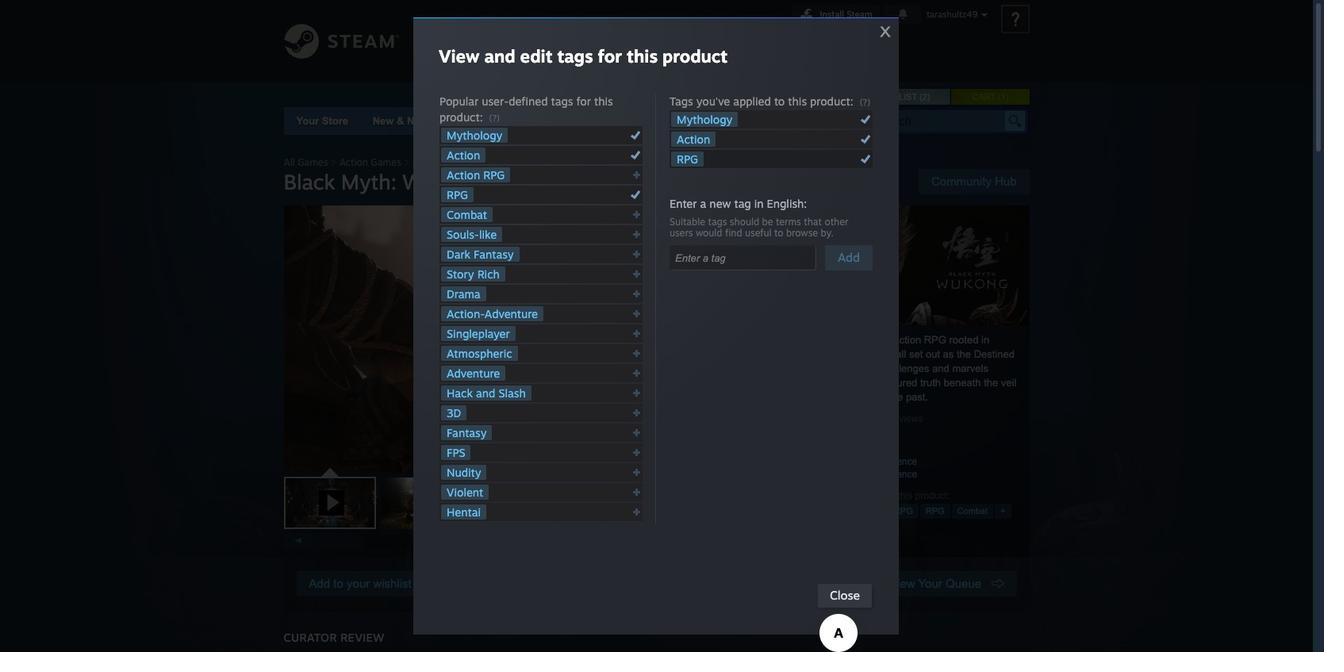 Task type: locate. For each thing, give the bounding box(es) containing it.
1 vertical spatial myth:
[[341, 169, 397, 194]]

games right all
[[298, 156, 328, 168]]

action rpg link up souls-like
[[441, 167, 510, 183]]

) up search text box
[[927, 92, 930, 102]]

a inside black myth: wukong is an action rpg rooted in chinese mythology. you shall set out as the destined one to venture into the challenges and marvels ahead, to uncover the obscured truth beneath the veil of a glorious legend from the past.
[[784, 391, 790, 403]]

hack and slash link
[[441, 386, 531, 401]]

rpg down news
[[677, 152, 698, 166]]

2 vertical spatial wukong
[[829, 334, 866, 346]]

glorious
[[793, 391, 829, 403]]

action
[[677, 133, 710, 146], [447, 148, 480, 162], [339, 156, 368, 168], [447, 168, 480, 182], [868, 506, 892, 516]]

games up black myth: wukong on the left of the page
[[371, 156, 401, 168]]

0 vertical spatial view
[[439, 45, 480, 67]]

combat left +
[[957, 506, 988, 516]]

view for view and edit tags for this product
[[439, 45, 480, 67]]

2 vertical spatial product:
[[915, 490, 950, 502]]

defined
[[509, 94, 548, 108], [830, 490, 861, 502]]

mythology up black myth: wukong link
[[447, 129, 503, 142]]

the down 'obscured'
[[889, 391, 903, 403]]

action rpg link
[[441, 167, 510, 183], [862, 504, 919, 519]]

0 horizontal spatial combat
[[447, 208, 487, 221]]

0 horizontal spatial in
[[754, 197, 764, 210]]

1 vertical spatial fantasy
[[447, 426, 487, 440]]

mythology for mythology link to the bottom
[[447, 129, 503, 142]]

adventure
[[485, 307, 538, 321], [447, 367, 500, 380]]

2 vertical spatial for
[[884, 490, 895, 502]]

all games > action games > black myth: wukong
[[284, 156, 504, 168]]

useful
[[745, 227, 772, 239]]

0 vertical spatial science
[[884, 456, 918, 467]]

popular user-defined tags for this product:
[[440, 94, 613, 124], [773, 490, 950, 502]]

and down adventure link
[[476, 386, 495, 400]]

community
[[932, 175, 992, 188]]

rpg down game science game science
[[894, 506, 913, 516]]

0 horizontal spatial popular user-defined tags for this product:
[[440, 94, 613, 124]]

this up points shop
[[594, 94, 613, 108]]

adventure up singleplayer
[[485, 307, 538, 321]]

1 vertical spatial popular user-defined tags for this product:
[[773, 490, 950, 502]]

2 ( from the left
[[998, 92, 1001, 102]]

rpg link down news
[[671, 152, 704, 167]]

tarashultz49
[[927, 9, 978, 20], [590, 34, 687, 50]]

support link
[[737, 0, 806, 54]]

1 games from the left
[[298, 156, 328, 168]]

uncover
[[818, 377, 855, 389]]

for down game science game science
[[884, 490, 895, 502]]

(?) inside 'tags you've applied to this product: (?)'
[[860, 97, 871, 108]]

black up chinese
[[773, 334, 798, 346]]

rpg link left +
[[920, 504, 950, 519]]

combat link left +
[[952, 504, 994, 519]]

2 vertical spatial black
[[773, 334, 798, 346]]

community
[[500, 34, 579, 50]]

a
[[700, 197, 707, 210], [784, 391, 790, 403]]

and for slash
[[476, 386, 495, 400]]

new
[[373, 115, 394, 127]]

0 vertical spatial wukong
[[467, 156, 504, 168]]

1 vertical spatial wukong
[[403, 169, 482, 194]]

combat for rightmost combat link
[[957, 506, 988, 516]]

1 horizontal spatial (
[[998, 92, 1001, 102]]

1 horizontal spatial a
[[784, 391, 790, 403]]

0 vertical spatial mythology
[[677, 113, 733, 126]]

1 game from the top
[[855, 456, 881, 467]]

this down game science game science
[[898, 490, 913, 502]]

( right cart
[[998, 92, 1001, 102]]

1 ) from the left
[[927, 92, 930, 102]]

1 vertical spatial mythology link
[[441, 128, 508, 143]]

0 horizontal spatial mythology
[[447, 129, 503, 142]]

0 horizontal spatial defined
[[509, 94, 548, 108]]

product: up black myth: wukong link
[[440, 110, 483, 124]]

souls-
[[447, 228, 479, 241]]

drama
[[447, 287, 481, 301]]

action rpg down game science game science
[[868, 506, 913, 516]]

destined
[[974, 348, 1015, 360]]

0 vertical spatial defined
[[509, 94, 548, 108]]

1 vertical spatial rpg link
[[441, 187, 474, 202]]

product: left wishlist
[[810, 94, 854, 108]]

1 vertical spatial combat
[[957, 506, 988, 516]]

popular user-defined tags for this product: down edit
[[440, 94, 613, 124]]

0 vertical spatial for
[[598, 45, 622, 67]]

chat
[[698, 34, 731, 50]]

enter a new tag in english: suitable tags should be terms that other users would find useful to browse by.
[[670, 197, 849, 239]]

mythology for top mythology link
[[677, 113, 733, 126]]

in up destined
[[982, 334, 990, 346]]

legend
[[832, 391, 863, 403]]

0 vertical spatial action rpg link
[[441, 167, 510, 183]]

tags up points at left top
[[551, 94, 573, 108]]

defined down game science game science
[[830, 490, 861, 502]]

1 vertical spatial adventure
[[447, 367, 500, 380]]

action link down noteworthy
[[441, 148, 486, 163]]

> up black myth: wukong on the left of the page
[[404, 156, 410, 168]]

0 vertical spatial popular
[[440, 94, 479, 108]]

1 vertical spatial in
[[982, 334, 990, 346]]

applied
[[734, 94, 771, 108]]

community hub link
[[919, 169, 1030, 194]]

user
[[870, 413, 888, 425]]

fantasy up the fps
[[447, 426, 487, 440]]

for inside 'popular user-defined tags for this product:'
[[577, 94, 591, 108]]

1 horizontal spatial for
[[598, 45, 622, 67]]

mythology down you've
[[677, 113, 733, 126]]

0 vertical spatial black
[[413, 156, 436, 168]]

1 horizontal spatial action link
[[671, 132, 716, 147]]

adventure down atmospheric
[[447, 367, 500, 380]]

tags inside enter a new tag in english: suitable tags should be terms that other users would find useful to browse by.
[[708, 216, 727, 228]]

0 horizontal spatial your
[[296, 115, 319, 127]]

1 horizontal spatial mythology
[[677, 113, 733, 126]]

black down all games 'link'
[[284, 169, 335, 194]]

story rich
[[447, 267, 500, 281]]

action-adventure link
[[441, 306, 544, 321]]

0 vertical spatial action link
[[671, 132, 716, 147]]

view up noteworthy
[[439, 45, 480, 67]]

1 horizontal spatial (?)
[[860, 97, 871, 108]]

1 horizontal spatial >
[[404, 156, 410, 168]]

>
[[331, 156, 337, 168], [404, 156, 410, 168]]

1 ( from the left
[[920, 92, 923, 102]]

your store link
[[296, 115, 348, 127]]

a left new
[[700, 197, 707, 210]]

myth: down noteworthy
[[439, 156, 465, 168]]

combat link up souls-
[[441, 207, 493, 222]]

( for 1
[[998, 92, 1001, 102]]

0 vertical spatial user-
[[482, 94, 509, 108]]

2 ) from the left
[[1006, 92, 1009, 102]]

2 horizontal spatial black
[[773, 334, 798, 346]]

0 horizontal spatial user-
[[482, 94, 509, 108]]

defined up categories link
[[509, 94, 548, 108]]

> right all games 'link'
[[331, 156, 337, 168]]

to down chinese
[[795, 363, 803, 375]]

1 vertical spatial game
[[855, 469, 881, 480]]

0 vertical spatial product:
[[810, 94, 854, 108]]

1 vertical spatial black
[[284, 169, 335, 194]]

1 horizontal spatial games
[[371, 156, 401, 168]]

slash
[[499, 386, 526, 400]]

action rpg link down game science game science
[[862, 504, 919, 519]]

1 vertical spatial for
[[577, 94, 591, 108]]

0 horizontal spatial tarashultz49
[[590, 34, 687, 50]]

popular user-defined tags for this product: down game science game science
[[773, 490, 950, 502]]

games
[[298, 156, 328, 168], [371, 156, 401, 168]]

1 horizontal spatial user-
[[808, 490, 830, 502]]

shop
[[600, 115, 626, 127]]

0 horizontal spatial popular
[[440, 94, 479, 108]]

and left edit
[[484, 45, 516, 67]]

no
[[855, 413, 867, 425]]

0 horizontal spatial a
[[700, 197, 707, 210]]

atmospheric link
[[441, 346, 518, 361]]

action up souls-
[[447, 168, 480, 182]]

your left queue
[[919, 577, 943, 590]]

the down you
[[863, 363, 877, 375]]

view and edit tags for this product
[[439, 45, 728, 67]]

and inside black myth: wukong is an action rpg rooted in chinese mythology. you shall set out as the destined one to venture into the challenges and marvels ahead, to uncover the obscured truth beneath the veil of a glorious legend from the past.
[[933, 363, 950, 375]]

2 horizontal spatial myth:
[[801, 334, 826, 346]]

the
[[957, 348, 971, 360], [863, 363, 877, 375], [858, 377, 872, 389], [984, 377, 999, 389], [889, 391, 903, 403]]

0 vertical spatial game science link
[[855, 456, 918, 467]]

mythology link
[[671, 112, 738, 127], [441, 128, 508, 143]]

myth: up chinese
[[801, 334, 826, 346]]

labs
[[704, 115, 728, 127]]

0 horizontal spatial >
[[331, 156, 337, 168]]

fantasy up rich
[[474, 248, 514, 261]]

1 vertical spatial science
[[884, 469, 918, 480]]

2 game science link from the top
[[855, 469, 918, 480]]

action rpg up souls-like
[[447, 168, 505, 182]]

rpg up out
[[924, 334, 947, 346]]

0 vertical spatial adventure
[[485, 307, 538, 321]]

1 horizontal spatial combat
[[957, 506, 988, 516]]

1 vertical spatial (?)
[[489, 113, 500, 124]]

1 vertical spatial a
[[784, 391, 790, 403]]

) right cart
[[1006, 92, 1009, 102]]

in
[[754, 197, 764, 210], [982, 334, 990, 346]]

wukong inside black myth: wukong is an action rpg rooted in chinese mythology. you shall set out as the destined one to venture into the challenges and marvels ahead, to uncover the obscured truth beneath the veil of a glorious legend from the past.
[[829, 334, 866, 346]]

myth: inside black myth: wukong is an action rpg rooted in chinese mythology. you shall set out as the destined one to venture into the challenges and marvels ahead, to uncover the obscured truth beneath the veil of a glorious legend from the past.
[[801, 334, 826, 346]]

drama link
[[441, 286, 486, 302]]

to right be
[[774, 227, 784, 239]]

1 vertical spatial action rpg
[[868, 506, 913, 516]]

to inside enter a new tag in english: suitable tags should be terms that other users would find useful to browse by.
[[774, 227, 784, 239]]

science
[[884, 456, 918, 467], [884, 469, 918, 480]]

user-
[[482, 94, 509, 108], [808, 490, 830, 502]]

0 horizontal spatial action rpg
[[447, 168, 505, 182]]

your
[[296, 115, 319, 127], [919, 577, 943, 590]]

black for black myth: wukong is an action rpg rooted in chinese mythology. you shall set out as the destined one to venture into the challenges and marvels ahead, to uncover the obscured truth beneath the veil of a glorious legend from the past.
[[773, 334, 798, 346]]

tags you've applied to this product: (?)
[[670, 94, 871, 108]]

0 horizontal spatial combat link
[[441, 207, 493, 222]]

action
[[894, 334, 921, 346]]

2 vertical spatial and
[[476, 386, 495, 400]]

1 horizontal spatial combat link
[[952, 504, 994, 519]]

install
[[820, 9, 844, 20]]

for up points at left top
[[577, 94, 591, 108]]

wukong up mythology.
[[829, 334, 866, 346]]

0 vertical spatial action rpg
[[447, 168, 505, 182]]

a right of
[[784, 391, 790, 403]]

mythology link down you've
[[671, 112, 738, 127]]

support
[[742, 34, 800, 50]]

1 horizontal spatial tarashultz49
[[927, 9, 978, 20]]

story rich link
[[441, 267, 505, 282]]

wukong down categories
[[467, 156, 504, 168]]

is
[[869, 334, 877, 346]]

0 horizontal spatial black
[[284, 169, 335, 194]]

dark
[[447, 248, 471, 261]]

0 vertical spatial myth:
[[439, 156, 465, 168]]

your left store
[[296, 115, 319, 127]]

action down noteworthy
[[447, 148, 480, 162]]

game
[[855, 456, 881, 467], [855, 469, 881, 480]]

1 horizontal spatial your
[[919, 577, 943, 590]]

0 vertical spatial (?)
[[860, 97, 871, 108]]

dark fantasy link
[[441, 247, 519, 262]]

0 vertical spatial combat
[[447, 208, 487, 221]]

view your queue link
[[877, 571, 1017, 597]]

1 vertical spatial tarashultz49
[[590, 34, 687, 50]]

1 horizontal spatial mythology link
[[671, 112, 738, 127]]

this
[[627, 45, 658, 67], [594, 94, 613, 108], [788, 94, 807, 108], [898, 490, 913, 502]]

ahead,
[[773, 377, 804, 389]]

0 vertical spatial a
[[700, 197, 707, 210]]

1 horizontal spatial defined
[[830, 490, 861, 502]]

view right close
[[890, 577, 915, 590]]

action link down labs in the right top of the page
[[671, 132, 716, 147]]

set
[[909, 348, 923, 360]]

(?)
[[860, 97, 871, 108], [489, 113, 500, 124]]

0 horizontal spatial myth:
[[341, 169, 397, 194]]

0 vertical spatial rpg link
[[671, 152, 704, 167]]

wukong for black myth: wukong
[[403, 169, 482, 194]]

myth: down "action games" link
[[341, 169, 397, 194]]

mythology link up black myth: wukong link
[[441, 128, 508, 143]]

find
[[725, 227, 742, 239]]

2 vertical spatial rpg link
[[920, 504, 950, 519]]

action down game science game science
[[868, 506, 892, 516]]

myth:
[[439, 156, 465, 168], [341, 169, 397, 194], [801, 334, 826, 346]]

reviews
[[891, 413, 923, 425]]

0 horizontal spatial games
[[298, 156, 328, 168]]

rpg down black myth: wukong link
[[447, 188, 468, 202]]

one
[[773, 363, 792, 375]]

edit
[[520, 45, 553, 67]]

0 vertical spatial game
[[855, 456, 881, 467]]

suitable
[[670, 216, 706, 228]]

1 horizontal spatial popular
[[773, 490, 805, 502]]

categories link
[[488, 115, 541, 127]]

rpg link
[[671, 152, 704, 167], [441, 187, 474, 202], [920, 504, 950, 519]]

in right tag
[[754, 197, 764, 210]]

0 horizontal spatial mythology link
[[441, 128, 508, 143]]

this inside 'popular user-defined tags for this product:'
[[594, 94, 613, 108]]

0 horizontal spatial for
[[577, 94, 591, 108]]

in inside black myth: wukong is an action rpg rooted in chinese mythology. you shall set out as the destined one to venture into the challenges and marvels ahead, to uncover the obscured truth beneath the veil of a glorious legend from the past.
[[982, 334, 990, 346]]

black down new & noteworthy
[[413, 156, 436, 168]]

&
[[397, 115, 404, 127]]

( right wishlist
[[920, 92, 923, 102]]

black inside black myth: wukong is an action rpg rooted in chinese mythology. you shall set out as the destined one to venture into the challenges and marvels ahead, to uncover the obscured truth beneath the veil of a glorious legend from the past.
[[773, 334, 798, 346]]

(?) left wishlist
[[860, 97, 871, 108]]

for up shop
[[598, 45, 622, 67]]

rpg link down black myth: wukong link
[[441, 187, 474, 202]]

1 horizontal spatial view
[[890, 577, 915, 590]]

product: down game science game science
[[915, 490, 950, 502]]

1 horizontal spatial in
[[982, 334, 990, 346]]

wukong down black myth: wukong link
[[403, 169, 482, 194]]

new
[[710, 197, 731, 210]]

product:
[[810, 94, 854, 108], [440, 110, 483, 124], [915, 490, 950, 502]]

2 horizontal spatial rpg link
[[920, 504, 950, 519]]

1 vertical spatial and
[[933, 363, 950, 375]]

and down as
[[933, 363, 950, 375]]

combat
[[447, 208, 487, 221], [957, 506, 988, 516]]

in inside enter a new tag in english: suitable tags should be terms that other users would find useful to browse by.
[[754, 197, 764, 210]]

0 horizontal spatial view
[[439, 45, 480, 67]]

tags down new
[[708, 216, 727, 228]]

1 vertical spatial view
[[890, 577, 915, 590]]

2 game from the top
[[855, 469, 881, 480]]

1 horizontal spatial action rpg link
[[862, 504, 919, 519]]

(?) up black myth: wukong link
[[489, 113, 500, 124]]

for
[[598, 45, 622, 67], [577, 94, 591, 108], [884, 490, 895, 502]]

combat up souls-
[[447, 208, 487, 221]]

1 vertical spatial combat link
[[952, 504, 994, 519]]



Task type: describe. For each thing, give the bounding box(es) containing it.
rpg left +
[[926, 506, 945, 516]]

truth
[[920, 377, 941, 389]]

combat for top combat link
[[447, 208, 487, 221]]

into
[[844, 363, 860, 375]]

rpg down categories link
[[483, 168, 505, 182]]

hack and slash
[[447, 386, 526, 400]]

action-
[[447, 307, 485, 321]]

noteworthy
[[407, 115, 464, 127]]

fps link
[[441, 445, 471, 460]]

2
[[923, 92, 927, 102]]

tarashultz49 link
[[584, 0, 692, 58]]

0 vertical spatial tarashultz49
[[927, 9, 978, 20]]

points
[[566, 115, 597, 127]]

all games link
[[284, 156, 328, 168]]

tags
[[670, 94, 693, 108]]

enter
[[670, 197, 697, 210]]

defined inside 'popular user-defined tags for this product:'
[[509, 94, 548, 108]]

the down rooted
[[957, 348, 971, 360]]

this right applied
[[788, 94, 807, 108]]

myth: for black myth: wukong
[[341, 169, 397, 194]]

fps
[[447, 446, 465, 459]]

chinese
[[773, 348, 810, 360]]

0 vertical spatial mythology link
[[671, 112, 738, 127]]

of
[[773, 391, 781, 403]]

0 horizontal spatial rpg link
[[441, 187, 474, 202]]

to right add
[[334, 577, 344, 590]]

browse
[[786, 227, 818, 239]]

terms
[[776, 216, 801, 228]]

product: inside 'popular user-defined tags for this product:'
[[440, 110, 483, 124]]

new & noteworthy link
[[373, 115, 464, 127]]

challenges
[[880, 363, 930, 375]]

like
[[479, 228, 497, 241]]

action rpg for the topmost action rpg link
[[447, 168, 505, 182]]

tags inside 'popular user-defined tags for this product:'
[[551, 94, 573, 108]]

to up glorious
[[807, 377, 816, 389]]

hentai link
[[441, 505, 486, 520]]

+
[[1001, 506, 1006, 516]]

) for 2
[[927, 92, 930, 102]]

1 vertical spatial defined
[[830, 490, 861, 502]]

0 vertical spatial fantasy
[[474, 248, 514, 261]]

action up black myth: wukong on the left of the page
[[339, 156, 368, 168]]

1 vertical spatial your
[[919, 577, 943, 590]]

1
[[1001, 92, 1006, 102]]

curator review
[[284, 631, 385, 644]]

action games link
[[339, 156, 401, 168]]

you
[[865, 348, 882, 360]]

0 vertical spatial popular user-defined tags for this product:
[[440, 94, 613, 124]]

rpg inside black myth: wukong is an action rpg rooted in chinese mythology. you shall set out as the destined one to venture into the challenges and marvels ahead, to uncover the obscured truth beneath the veil of a glorious legend from the past.
[[924, 334, 947, 346]]

that
[[804, 216, 822, 228]]

action down labs in the right top of the page
[[677, 133, 710, 146]]

hack
[[447, 386, 473, 400]]

1 horizontal spatial rpg link
[[671, 152, 704, 167]]

and for edit
[[484, 45, 516, 67]]

be
[[762, 216, 773, 228]]

you've
[[697, 94, 730, 108]]

to right applied
[[774, 94, 785, 108]]

singleplayer
[[447, 327, 510, 340]]

1 horizontal spatial myth:
[[439, 156, 465, 168]]

would
[[696, 227, 723, 239]]

1 vertical spatial user-
[[808, 490, 830, 502]]

categories
[[488, 115, 541, 127]]

2 science from the top
[[884, 469, 918, 480]]

search text field
[[878, 111, 1001, 132]]

wukong for black myth: wukong is an action rpg rooted in chinese mythology. you shall set out as the destined one to venture into the challenges and marvels ahead, to uncover the obscured truth beneath the veil of a glorious legend from the past.
[[829, 334, 866, 346]]

1 horizontal spatial product:
[[810, 94, 854, 108]]

2 games from the left
[[371, 156, 401, 168]]

review
[[341, 631, 385, 644]]

install steam link
[[792, 5, 880, 24]]

rich
[[477, 267, 500, 281]]

2 horizontal spatial for
[[884, 490, 895, 502]]

should
[[730, 216, 759, 228]]

1 vertical spatial action link
[[441, 148, 486, 163]]

community link
[[494, 0, 584, 58]]

store
[[322, 115, 348, 127]]

atmospheric
[[447, 347, 512, 360]]

black for black myth: wukong
[[284, 169, 335, 194]]

1 vertical spatial action rpg link
[[862, 504, 919, 519]]

view your queue
[[890, 577, 992, 590]]

past.
[[906, 391, 929, 403]]

souls-like link
[[441, 227, 502, 242]]

store link
[[442, 0, 494, 58]]

points shop
[[566, 115, 626, 127]]

Enter a tag text field
[[675, 248, 810, 268]]

1 vertical spatial popular
[[773, 490, 805, 502]]

dark fantasy
[[447, 248, 514, 261]]

shall
[[885, 348, 907, 360]]

story
[[447, 267, 474, 281]]

hub
[[995, 175, 1017, 188]]

myth: for black myth: wukong is an action rpg rooted in chinese mythology. you shall set out as the destined one to venture into the challenges and marvels ahead, to uncover the obscured truth beneath the veil of a glorious legend from the past.
[[801, 334, 826, 346]]

0 vertical spatial combat link
[[441, 207, 493, 222]]

wishlist
[[876, 92, 917, 102]]

chat link
[[692, 0, 737, 54]]

adventure link
[[441, 366, 506, 381]]

) for 1
[[1006, 92, 1009, 102]]

tags right edit
[[557, 45, 593, 67]]

news
[[651, 115, 678, 127]]

product
[[663, 45, 728, 67]]

tag
[[734, 197, 751, 210]]

add
[[309, 577, 330, 590]]

1 game science link from the top
[[855, 456, 918, 467]]

2 > from the left
[[404, 156, 410, 168]]

the up from
[[858, 377, 872, 389]]

add to your wishlist link
[[296, 571, 424, 597]]

popular inside 'popular user-defined tags for this product:'
[[440, 94, 479, 108]]

3d link
[[441, 406, 467, 421]]

wishlist                 ( 2 )
[[876, 92, 930, 102]]

cart         ( 1 )
[[972, 92, 1009, 102]]

user- inside 'popular user-defined tags for this product:'
[[482, 94, 509, 108]]

curator
[[284, 631, 337, 644]]

action rpg for the bottommost action rpg link
[[868, 506, 913, 516]]

your store
[[296, 115, 348, 127]]

install steam
[[820, 9, 873, 20]]

0 vertical spatial your
[[296, 115, 319, 127]]

veil
[[1001, 377, 1017, 389]]

black myth: wukong is an action rpg rooted in chinese mythology. you shall set out as the destined one to venture into the challenges and marvels ahead, to uncover the obscured truth beneath the veil of a glorious legend from the past.
[[773, 334, 1017, 403]]

english:
[[767, 197, 807, 210]]

beneath
[[944, 377, 981, 389]]

new & noteworthy
[[373, 115, 464, 127]]

1 science from the top
[[884, 456, 918, 467]]

news link
[[639, 107, 691, 135]]

this left product
[[627, 45, 658, 67]]

1 horizontal spatial popular user-defined tags for this product:
[[773, 490, 950, 502]]

1 horizontal spatial black
[[413, 156, 436, 168]]

the left veil
[[984, 377, 999, 389]]

( for 2
[[920, 92, 923, 102]]

a inside enter a new tag in english: suitable tags should be terms that other users would find useful to browse by.
[[700, 197, 707, 210]]

points shop link
[[553, 107, 639, 135]]

no user reviews
[[855, 413, 923, 425]]

souls-like
[[447, 228, 497, 241]]

an
[[880, 334, 891, 346]]

game science game science
[[855, 456, 918, 480]]

tags down game science game science
[[864, 490, 882, 502]]

1 > from the left
[[331, 156, 337, 168]]

community hub
[[932, 175, 1017, 188]]

view for view your queue
[[890, 577, 915, 590]]

marvels
[[953, 363, 989, 375]]

your
[[347, 577, 370, 590]]

nudity link
[[441, 465, 487, 480]]



Task type: vqa. For each thing, say whether or not it's contained in the screenshot.
is
yes



